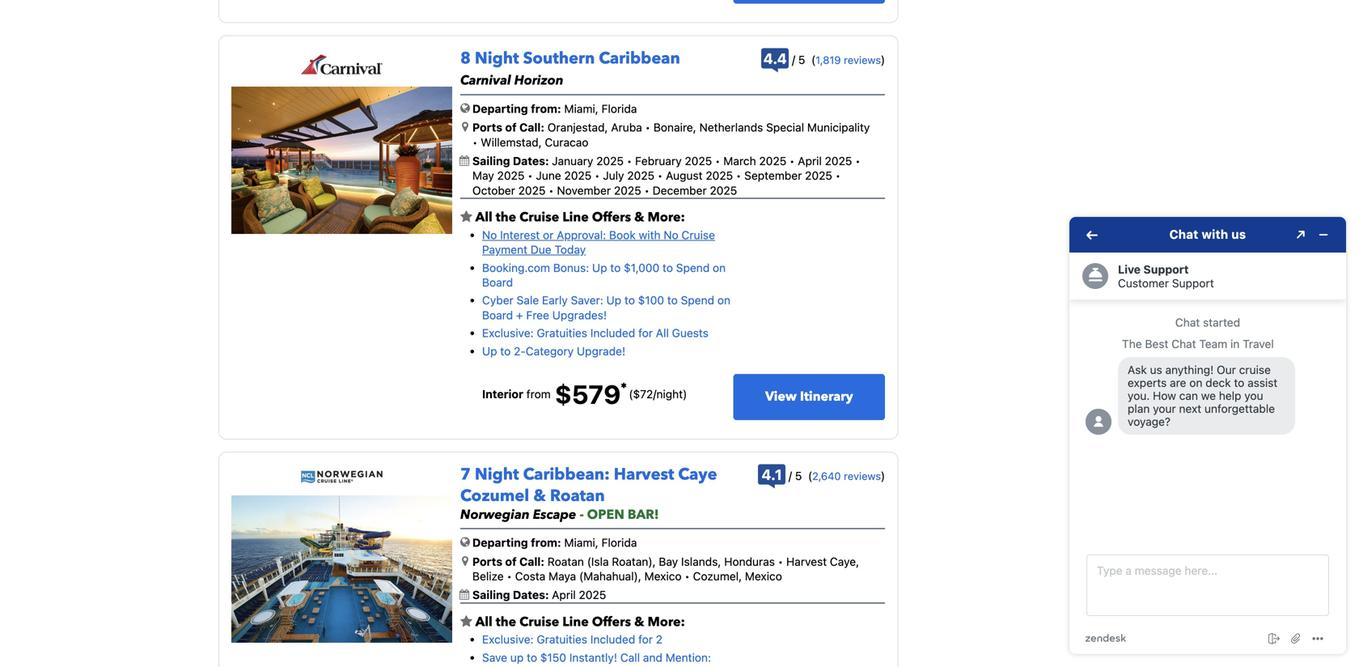 Task type: vqa. For each thing, say whether or not it's contained in the screenshot.
bottommost Voyages
no



Task type: describe. For each thing, give the bounding box(es) containing it.
5 for 8 night southern caribbean
[[799, 53, 806, 66]]

bar!
[[628, 506, 659, 524]]

or
[[543, 228, 554, 242]]

with
[[639, 228, 661, 242]]

all for 7 night caribbean: harvest caye cozumel & roatan
[[476, 613, 493, 631]]

carnival cruise line image
[[301, 54, 383, 75]]

call
[[621, 651, 640, 664]]

departing for 8 night southern caribbean
[[473, 102, 528, 115]]

cyber
[[482, 294, 514, 307]]

caribbean:
[[523, 464, 610, 486]]

night)
[[657, 387, 688, 401]]

• costa maya (mahahual), mexico • cozumel, mexico
[[504, 569, 783, 583]]

included inside "no interest or approval: book with no cruise payment due today booking.com bonus: up to $1,000 to spend on board cyber sale early saver: up to $100 to spend on board + free upgrades! exclusive: gratuities included for all guests up to 2-category upgrade!"
[[591, 326, 636, 340]]

4.1
[[762, 466, 783, 483]]

interior
[[482, 387, 524, 401]]

january
[[552, 154, 594, 168]]

booking.com bonus: up to $1,000 to spend on board link
[[482, 261, 726, 289]]

escape
[[533, 506, 577, 524]]

carnival
[[461, 72, 511, 90]]

bonaire,
[[654, 121, 697, 134]]

of for 7 night caribbean: harvest caye cozumel & roatan
[[506, 555, 517, 568]]

( for 8 night southern caribbean
[[812, 53, 816, 66]]

special
[[767, 121, 805, 134]]

2 vertical spatial up
[[482, 344, 497, 358]]

cruise for 8 night southern caribbean
[[520, 209, 560, 226]]

to left the "$1,000"
[[611, 261, 621, 274]]

8
[[461, 47, 471, 70]]

map marker image
[[462, 121, 469, 132]]

2,640 reviews link
[[813, 470, 882, 482]]

to left the $100
[[625, 294, 635, 307]]

roatan (isla roatan), bay islands, honduras
[[548, 555, 775, 568]]

march
[[724, 154, 757, 168]]

cozumel
[[461, 485, 530, 507]]

night for 8
[[475, 47, 519, 70]]

instantly!
[[570, 651, 618, 664]]

upgrades!
[[553, 308, 607, 322]]

interior from $579
[[482, 379, 621, 409]]

5 for 7 night caribbean: harvest caye cozumel & roatan
[[796, 469, 802, 483]]

florida for 7 night caribbean: harvest caye cozumel & roatan
[[602, 536, 637, 549]]

up
[[511, 651, 524, 664]]

february
[[635, 154, 682, 168]]

july
[[603, 169, 625, 182]]

gratuities inside exclusive: gratuities included for 2 save up to $150 instantly! call and mention: cruisefirst
[[537, 633, 588, 646]]

book
[[610, 228, 636, 242]]

norwegian escape image
[[232, 495, 453, 643]]

view itinerary link
[[734, 374, 886, 420]]

and
[[643, 651, 663, 664]]

view itinerary
[[766, 388, 854, 406]]

dates: for 8 night southern caribbean
[[513, 154, 549, 168]]

dates: for 7 night caribbean: harvest caye cozumel & roatan
[[513, 588, 549, 602]]

globe image
[[461, 102, 470, 114]]

1 vertical spatial /
[[654, 387, 657, 401]]

saver:
[[571, 294, 604, 307]]

harvest caye, belize
[[473, 555, 860, 583]]

to left 2-
[[501, 344, 511, 358]]

miami, for 8 night southern caribbean
[[565, 102, 599, 115]]

star image
[[461, 211, 473, 223]]

2 mexico from the left
[[745, 569, 783, 583]]

for inside "no interest or approval: book with no cruise payment due today booking.com bonus: up to $1,000 to spend on board cyber sale early saver: up to $100 to spend on board + free upgrades! exclusive: gratuities included for all guests up to 2-category upgrade!"
[[639, 326, 653, 340]]

august
[[666, 169, 703, 182]]

cyber sale early saver: up to $100 to spend on board + free upgrades! link
[[482, 294, 731, 322]]

asterisk image
[[621, 382, 627, 388]]

1 vertical spatial up
[[607, 294, 622, 307]]

1 vertical spatial roatan
[[548, 555, 584, 568]]

april 2025
[[552, 588, 607, 602]]

1 vertical spatial on
[[718, 294, 731, 307]]

save
[[482, 651, 508, 664]]

-
[[580, 506, 584, 524]]

) for 7 night caribbean: harvest caye cozumel & roatan
[[882, 469, 886, 483]]

more: for 7 night caribbean: harvest caye cozumel & roatan
[[648, 613, 685, 631]]

1 mexico from the left
[[645, 569, 682, 583]]

the for 8 night southern caribbean
[[496, 209, 517, 226]]

+
[[516, 308, 523, 322]]

departing from: miami, florida for 8 night southern caribbean
[[473, 102, 637, 115]]

to inside exclusive: gratuities included for 2 save up to $150 instantly! call and mention: cruisefirst
[[527, 651, 538, 664]]

from: for 8 night southern caribbean
[[531, 102, 562, 115]]

$579
[[555, 379, 621, 409]]

calendar image for 8 night southern caribbean
[[460, 155, 470, 166]]

/ for 8 night southern caribbean
[[792, 53, 796, 66]]

maya
[[549, 569, 577, 583]]

offers for 8 night southern caribbean
[[592, 209, 631, 226]]

exclusive: gratuities included for 2 link
[[482, 633, 663, 646]]

4.4 / 5 ( 1,819 reviews )
[[764, 50, 886, 67]]

cozumel,
[[693, 569, 742, 583]]

april inside january 2025 • february 2025 • march 2025 • april 2025 • may 2025 • june 2025 • july 2025 • august 2025 • september 2025 • october 2025 • november 2025 • december 2025
[[798, 154, 822, 168]]

bonus:
[[554, 261, 589, 274]]

january 2025 • february 2025 • march 2025 • april 2025 • may 2025 • june 2025 • july 2025 • august 2025 • september 2025 • october 2025 • november 2025 • december 2025
[[473, 154, 861, 197]]

payment
[[482, 243, 528, 256]]

view
[[766, 388, 797, 406]]

booking.com
[[482, 261, 550, 274]]

no interest or approval: book with no cruise payment due today booking.com bonus: up to $1,000 to spend on board cyber sale early saver: up to $100 to spend on board + free upgrades! exclusive: gratuities included for all guests up to 2-category upgrade!
[[482, 228, 731, 358]]

december
[[653, 184, 707, 197]]

($72 / night)
[[629, 387, 688, 401]]

cruisefirst
[[482, 665, 539, 667]]

exclusive: gratuities included for all guests link
[[482, 326, 709, 340]]

oranjestad, aruba • bonaire, netherlands special municipality • willemstad, curacao
[[473, 121, 870, 149]]

(mahahual),
[[580, 569, 642, 583]]

for inside exclusive: gratuities included for 2 save up to $150 instantly! call and mention: cruisefirst
[[639, 633, 653, 646]]

offers for 7 night caribbean: harvest caye cozumel & roatan
[[592, 613, 631, 631]]

all the cruise line offers & more: for 7 night caribbean: harvest caye cozumel & roatan
[[473, 613, 685, 631]]

(isla
[[587, 555, 609, 568]]

itinerary
[[800, 388, 854, 406]]

ports for 7 night caribbean: harvest caye cozumel & roatan
[[473, 555, 503, 568]]

1 vertical spatial spend
[[681, 294, 715, 307]]

norwegian
[[461, 506, 530, 524]]

2-
[[514, 344, 526, 358]]

exclusive: gratuities included for 2 save up to $150 instantly! call and mention: cruisefirst
[[482, 633, 712, 667]]

2 no from the left
[[664, 228, 679, 242]]

category
[[526, 344, 574, 358]]

calendar image for 7 night caribbean: harvest caye cozumel & roatan
[[460, 589, 470, 600]]

horizon
[[515, 72, 564, 90]]

up to 2-category upgrade! link
[[482, 344, 626, 358]]

belize
[[473, 569, 504, 583]]

interest
[[500, 228, 540, 242]]

all for 8 night southern caribbean
[[476, 209, 493, 226]]

october
[[473, 184, 516, 197]]

ports of call: for 8 night southern caribbean
[[473, 121, 545, 134]]

& for 8 night southern caribbean
[[635, 209, 645, 226]]

early
[[542, 294, 568, 307]]

guests
[[672, 326, 709, 340]]

roatan),
[[612, 555, 656, 568]]



Task type: locate. For each thing, give the bounding box(es) containing it.
0 horizontal spatial harvest
[[614, 464, 675, 486]]

1 vertical spatial dates:
[[513, 588, 549, 602]]

miami, up (isla
[[565, 536, 599, 549]]

( inside 4.4 / 5 ( 1,819 reviews )
[[812, 53, 816, 66]]

carnival horizon image
[[232, 87, 453, 234]]

call: for 7 night caribbean: harvest caye cozumel & roatan
[[520, 555, 545, 568]]

star image
[[461, 615, 473, 628]]

sailing up may
[[473, 154, 510, 168]]

1 vertical spatial ports of call:
[[473, 555, 545, 568]]

0 vertical spatial included
[[591, 326, 636, 340]]

1 departing from the top
[[473, 102, 528, 115]]

($72
[[629, 387, 654, 401]]

1 more: from the top
[[648, 209, 685, 226]]

departing from: miami, florida for 7 night caribbean: harvest caye cozumel & roatan
[[473, 536, 637, 549]]

on right the "$1,000"
[[713, 261, 726, 274]]

of for 8 night southern caribbean
[[506, 121, 517, 134]]

0 vertical spatial dates:
[[513, 154, 549, 168]]

more: up with
[[648, 209, 685, 226]]

2 gratuities from the top
[[537, 633, 588, 646]]

1 vertical spatial &
[[534, 485, 546, 507]]

1 vertical spatial harvest
[[787, 555, 827, 568]]

no up the payment
[[482, 228, 497, 242]]

& inside 7 night caribbean: harvest caye cozumel & roatan norwegian escape - open bar!
[[534, 485, 546, 507]]

up
[[593, 261, 608, 274], [607, 294, 622, 307], [482, 344, 497, 358]]

( inside 4.1 / 5 ( 2,640 reviews )
[[809, 469, 813, 483]]

0 vertical spatial &
[[635, 209, 645, 226]]

2 line from the top
[[563, 613, 589, 631]]

may
[[473, 169, 494, 182]]

/ right 4.4
[[792, 53, 796, 66]]

gratuities up the $150
[[537, 633, 588, 646]]

line up approval:
[[563, 209, 589, 226]]

/ right 4.1
[[789, 469, 792, 483]]

no interest or approval: book with no cruise payment due today link
[[482, 228, 716, 256]]

) right 2,640
[[882, 469, 886, 483]]

1 florida from the top
[[602, 102, 637, 115]]

0 vertical spatial board
[[482, 276, 513, 289]]

ports up belize
[[473, 555, 503, 568]]

all the cruise line offers & more: up approval:
[[473, 209, 685, 226]]

miami, up oranjestad,
[[565, 102, 599, 115]]

0 vertical spatial reviews
[[844, 54, 882, 66]]

willemstad,
[[481, 135, 542, 149]]

april up "september"
[[798, 154, 822, 168]]

/ for 7 night caribbean: harvest caye cozumel & roatan
[[789, 469, 792, 483]]

on right the $100
[[718, 294, 731, 307]]

sailing for 7 night caribbean: harvest caye cozumel & roatan
[[473, 588, 510, 602]]

1 sailing from the top
[[473, 154, 510, 168]]

oranjestad,
[[548, 121, 608, 134]]

1 vertical spatial april
[[552, 588, 576, 602]]

1 vertical spatial for
[[639, 633, 653, 646]]

0 vertical spatial calendar image
[[460, 155, 470, 166]]

all
[[476, 209, 493, 226], [656, 326, 669, 340], [476, 613, 493, 631]]

0 vertical spatial all the cruise line offers & more:
[[473, 209, 685, 226]]

up left 2-
[[482, 344, 497, 358]]

0 vertical spatial ports of call:
[[473, 121, 545, 134]]

harvest up bar! at bottom
[[614, 464, 675, 486]]

0 vertical spatial april
[[798, 154, 822, 168]]

0 vertical spatial the
[[496, 209, 517, 226]]

2 ) from the top
[[882, 469, 886, 483]]

1 for from the top
[[639, 326, 653, 340]]

mexico down roatan (isla roatan), bay islands, honduras
[[645, 569, 682, 583]]

caye,
[[830, 555, 860, 568]]

to right the "$1,000"
[[663, 261, 673, 274]]

ports for 8 night southern caribbean
[[473, 121, 503, 134]]

2 florida from the top
[[602, 536, 637, 549]]

2 reviews from the top
[[844, 470, 882, 482]]

board up cyber
[[482, 276, 513, 289]]

2 vertical spatial all
[[476, 613, 493, 631]]

1 vertical spatial sailing dates:
[[473, 588, 552, 602]]

included up upgrade!
[[591, 326, 636, 340]]

call: up costa
[[520, 555, 545, 568]]

call: for 8 night southern caribbean
[[520, 121, 545, 134]]

open
[[587, 506, 625, 524]]

2 of from the top
[[506, 555, 517, 568]]

0 vertical spatial from:
[[531, 102, 562, 115]]

cruise inside "no interest or approval: book with no cruise payment due today booking.com bonus: up to $1,000 to spend on board cyber sale early saver: up to $100 to spend on board + free upgrades! exclusive: gratuities included for all guests up to 2-category upgrade!"
[[682, 228, 716, 242]]

dates: up june
[[513, 154, 549, 168]]

from
[[527, 387, 551, 401]]

2 sailing from the top
[[473, 588, 510, 602]]

line for 8 night southern caribbean
[[563, 209, 589, 226]]

1 calendar image from the top
[[460, 155, 470, 166]]

0 vertical spatial exclusive:
[[482, 326, 534, 340]]

for down the $100
[[639, 326, 653, 340]]

1 vertical spatial night
[[475, 464, 519, 486]]

2025
[[597, 154, 624, 168], [685, 154, 713, 168], [760, 154, 787, 168], [825, 154, 853, 168], [498, 169, 525, 182], [565, 169, 592, 182], [628, 169, 655, 182], [706, 169, 733, 182], [806, 169, 833, 182], [519, 184, 546, 197], [614, 184, 642, 197], [710, 184, 738, 197], [579, 588, 607, 602]]

the for 7 night caribbean: harvest caye cozumel & roatan
[[496, 613, 517, 631]]

of up the willemstad,
[[506, 121, 517, 134]]

8 night southern caribbean carnival horizon
[[461, 47, 681, 90]]

0 vertical spatial cruise
[[520, 209, 560, 226]]

more: up 2
[[648, 613, 685, 631]]

night right 7
[[475, 464, 519, 486]]

1 vertical spatial departing
[[473, 536, 528, 549]]

reviews inside 4.4 / 5 ( 1,819 reviews )
[[844, 54, 882, 66]]

call: up the willemstad,
[[520, 121, 545, 134]]

for
[[639, 326, 653, 340], [639, 633, 653, 646]]

islands,
[[682, 555, 722, 568]]

2
[[656, 633, 663, 646]]

of up costa
[[506, 555, 517, 568]]

0 vertical spatial )
[[882, 53, 886, 66]]

5 inside 4.1 / 5 ( 2,640 reviews )
[[796, 469, 802, 483]]

departing down the carnival
[[473, 102, 528, 115]]

0 horizontal spatial april
[[552, 588, 576, 602]]

1 vertical spatial more:
[[648, 613, 685, 631]]

0 vertical spatial of
[[506, 121, 517, 134]]

0 vertical spatial up
[[593, 261, 608, 274]]

2 for from the top
[[639, 633, 653, 646]]

all left guests
[[656, 326, 669, 340]]

1 vertical spatial gratuities
[[537, 633, 588, 646]]

& up call
[[635, 613, 645, 631]]

1 ports of call: from the top
[[473, 121, 545, 134]]

1 vertical spatial sailing
[[473, 588, 510, 602]]

1 horizontal spatial no
[[664, 228, 679, 242]]

$100
[[638, 294, 665, 307]]

departing from: miami, florida
[[473, 102, 637, 115], [473, 536, 637, 549]]

0 vertical spatial miami,
[[565, 102, 599, 115]]

1 vertical spatial board
[[482, 308, 513, 322]]

june
[[536, 169, 562, 182]]

1 exclusive: from the top
[[482, 326, 534, 340]]

1 horizontal spatial mexico
[[745, 569, 783, 583]]

0 vertical spatial sailing dates:
[[473, 154, 552, 168]]

1 of from the top
[[506, 121, 517, 134]]

norwegian cruise line image
[[301, 470, 383, 484]]

2 departing from: miami, florida from the top
[[473, 536, 637, 549]]

1 night from the top
[[475, 47, 519, 70]]

all right star icon
[[476, 613, 493, 631]]

today
[[555, 243, 586, 256]]

0 vertical spatial departing
[[473, 102, 528, 115]]

line up exclusive: gratuities included for 2 link
[[563, 613, 589, 631]]

0 vertical spatial call:
[[520, 121, 545, 134]]

) inside 4.4 / 5 ( 1,819 reviews )
[[882, 53, 886, 66]]

netherlands
[[700, 121, 764, 134]]

) inside 4.1 / 5 ( 2,640 reviews )
[[882, 469, 886, 483]]

5 inside 4.4 / 5 ( 1,819 reviews )
[[799, 53, 806, 66]]

line
[[563, 209, 589, 226], [563, 613, 589, 631]]

1,819 reviews link
[[816, 54, 882, 66]]

5 left 1,819
[[799, 53, 806, 66]]

2 miami, from the top
[[565, 536, 599, 549]]

1 vertical spatial cruise
[[682, 228, 716, 242]]

map marker image
[[462, 555, 469, 566]]

( right 4.4
[[812, 53, 816, 66]]

0 vertical spatial offers
[[592, 209, 631, 226]]

1 vertical spatial exclusive:
[[482, 633, 534, 646]]

( for 7 night caribbean: harvest caye cozumel & roatan
[[809, 469, 813, 483]]

0 vertical spatial for
[[639, 326, 653, 340]]

1 offers from the top
[[592, 209, 631, 226]]

sailing dates: for 7 night caribbean: harvest caye cozumel & roatan
[[473, 588, 552, 602]]

departing for 7 night caribbean: harvest caye cozumel & roatan
[[473, 536, 528, 549]]

1 dates: from the top
[[513, 154, 549, 168]]

1 ports from the top
[[473, 121, 503, 134]]

all right star image
[[476, 209, 493, 226]]

& up with
[[635, 209, 645, 226]]

sailing dates: down the willemstad,
[[473, 154, 552, 168]]

departing from: miami, florida down escape at left
[[473, 536, 637, 549]]

spend right the "$1,000"
[[677, 261, 710, 274]]

cruise up or
[[520, 209, 560, 226]]

1 vertical spatial ports
[[473, 555, 503, 568]]

from: for 7 night caribbean: harvest caye cozumel & roatan
[[531, 536, 562, 549]]

night inside 7 night caribbean: harvest caye cozumel & roatan norwegian escape - open bar!
[[475, 464, 519, 486]]

to
[[611, 261, 621, 274], [663, 261, 673, 274], [625, 294, 635, 307], [668, 294, 678, 307], [501, 344, 511, 358], [527, 651, 538, 664]]

exclusive: down + at the top
[[482, 326, 534, 340]]

5
[[799, 53, 806, 66], [796, 469, 802, 483]]

on
[[713, 261, 726, 274], [718, 294, 731, 307]]

1 vertical spatial all the cruise line offers & more:
[[473, 613, 685, 631]]

november
[[557, 184, 611, 197]]

sailing dates: down costa
[[473, 588, 552, 602]]

exclusive:
[[482, 326, 534, 340], [482, 633, 534, 646]]

2 night from the top
[[475, 464, 519, 486]]

2 more: from the top
[[648, 613, 685, 631]]

1 vertical spatial miami,
[[565, 536, 599, 549]]

exclusive: inside exclusive: gratuities included for 2 save up to $150 instantly! call and mention: cruisefirst
[[482, 633, 534, 646]]

cruise
[[520, 209, 560, 226], [682, 228, 716, 242], [520, 613, 560, 631]]

sailing dates: for 8 night southern caribbean
[[473, 154, 552, 168]]

harvest
[[614, 464, 675, 486], [787, 555, 827, 568]]

•
[[646, 121, 651, 134], [473, 135, 478, 149], [627, 154, 632, 168], [716, 154, 721, 168], [790, 154, 795, 168], [856, 154, 861, 168], [528, 169, 533, 182], [595, 169, 600, 182], [658, 169, 663, 182], [737, 169, 742, 182], [836, 169, 841, 182], [549, 184, 554, 197], [645, 184, 650, 197], [775, 555, 787, 568], [507, 569, 512, 583], [685, 569, 690, 583]]

0 vertical spatial florida
[[602, 102, 637, 115]]

1 horizontal spatial harvest
[[787, 555, 827, 568]]

1 included from the top
[[591, 326, 636, 340]]

call:
[[520, 121, 545, 134], [520, 555, 545, 568]]

1 vertical spatial call:
[[520, 555, 545, 568]]

calendar image down map marker icon
[[460, 155, 470, 166]]

2 dates: from the top
[[513, 588, 549, 602]]

gratuities inside "no interest or approval: book with no cruise payment due today booking.com bonus: up to $1,000 to spend on board cyber sale early saver: up to $100 to spend on board + free upgrades! exclusive: gratuities included for all guests up to 2-category upgrade!"
[[537, 326, 588, 340]]

7 night caribbean: harvest caye cozumel & roatan norwegian escape - open bar!
[[461, 464, 718, 524]]

1 vertical spatial )
[[882, 469, 886, 483]]

night for 7
[[475, 464, 519, 486]]

1 gratuities from the top
[[537, 326, 588, 340]]

all the cruise line offers & more:
[[473, 209, 685, 226], [473, 613, 685, 631]]

1 no from the left
[[482, 228, 497, 242]]

calendar image up star icon
[[460, 589, 470, 600]]

0 vertical spatial /
[[792, 53, 796, 66]]

1 vertical spatial from:
[[531, 536, 562, 549]]

municipality
[[808, 121, 870, 134]]

0 vertical spatial on
[[713, 261, 726, 274]]

cruise down the december
[[682, 228, 716, 242]]

save up to $150 instantly! call and mention: cruisefirst link
[[482, 651, 712, 667]]

sale
[[517, 294, 539, 307]]

spend up guests
[[681, 294, 715, 307]]

1 call: from the top
[[520, 121, 545, 134]]

ports of call: up belize
[[473, 555, 545, 568]]

0 vertical spatial roatan
[[550, 485, 605, 507]]

from:
[[531, 102, 562, 115], [531, 536, 562, 549]]

cruise up exclusive: gratuities included for 2 link
[[520, 613, 560, 631]]

harvest inside harvest caye, belize
[[787, 555, 827, 568]]

& for 7 night caribbean: harvest caye cozumel & roatan
[[635, 613, 645, 631]]

reviews for 7 night caribbean: harvest caye cozumel & roatan
[[844, 470, 882, 482]]

0 vertical spatial line
[[563, 209, 589, 226]]

night up the carnival
[[475, 47, 519, 70]]

2 vertical spatial cruise
[[520, 613, 560, 631]]

all the cruise line offers & more: for 8 night southern caribbean
[[473, 209, 685, 226]]

2 exclusive: from the top
[[482, 633, 534, 646]]

included
[[591, 326, 636, 340], [591, 633, 636, 646]]

reviews
[[844, 54, 882, 66], [844, 470, 882, 482]]

0 vertical spatial ports
[[473, 121, 503, 134]]

from: down 'horizon'
[[531, 102, 562, 115]]

/ inside 4.1 / 5 ( 2,640 reviews )
[[789, 469, 792, 483]]

all inside "no interest or approval: book with no cruise payment due today booking.com bonus: up to $1,000 to spend on board cyber sale early saver: up to $100 to spend on board + free upgrades! exclusive: gratuities included for all guests up to 2-category upgrade!"
[[656, 326, 669, 340]]

board down cyber
[[482, 308, 513, 322]]

departing down the norwegian
[[473, 536, 528, 549]]

1 reviews from the top
[[844, 54, 882, 66]]

no
[[482, 228, 497, 242], [664, 228, 679, 242]]

/ right asterisk image
[[654, 387, 657, 401]]

april down maya
[[552, 588, 576, 602]]

) for 8 night southern caribbean
[[882, 53, 886, 66]]

sailing for 8 night southern caribbean
[[473, 154, 510, 168]]

cruise for 7 night caribbean: harvest caye cozumel & roatan
[[520, 613, 560, 631]]

the up 'interest'
[[496, 209, 517, 226]]

florida for 8 night southern caribbean
[[602, 102, 637, 115]]

2 included from the top
[[591, 633, 636, 646]]

aruba
[[611, 121, 643, 134]]

1 ) from the top
[[882, 53, 886, 66]]

exclusive: inside "no interest or approval: book with no cruise payment due today booking.com bonus: up to $1,000 to spend on board cyber sale early saver: up to $100 to spend on board + free upgrades! exclusive: gratuities included for all guests up to 2-category upgrade!"
[[482, 326, 534, 340]]

reviews right 1,819
[[844, 54, 882, 66]]

0 vertical spatial departing from: miami, florida
[[473, 102, 637, 115]]

ports of call: up the willemstad,
[[473, 121, 545, 134]]

dates:
[[513, 154, 549, 168], [513, 588, 549, 602]]

0 vertical spatial harvest
[[614, 464, 675, 486]]

departing from: miami, florida up oranjestad,
[[473, 102, 637, 115]]

exclusive: up up
[[482, 633, 534, 646]]

florida up aruba
[[602, 102, 637, 115]]

to right the $100
[[668, 294, 678, 307]]

due
[[531, 243, 552, 256]]

upgrade!
[[577, 344, 626, 358]]

1 board from the top
[[482, 276, 513, 289]]

7
[[461, 464, 471, 486]]

curacao
[[545, 135, 589, 149]]

departing
[[473, 102, 528, 115], [473, 536, 528, 549]]

0 vertical spatial more:
[[648, 209, 685, 226]]

board
[[482, 276, 513, 289], [482, 308, 513, 322]]

( right 4.1
[[809, 469, 813, 483]]

more:
[[648, 209, 685, 226], [648, 613, 685, 631]]

2 calendar image from the top
[[460, 589, 470, 600]]

1 vertical spatial 5
[[796, 469, 802, 483]]

ports right map marker icon
[[473, 121, 503, 134]]

1 vertical spatial departing from: miami, florida
[[473, 536, 637, 549]]

1 the from the top
[[496, 209, 517, 226]]

harvest inside 7 night caribbean: harvest caye cozumel & roatan norwegian escape - open bar!
[[614, 464, 675, 486]]

all the cruise line offers & more: up exclusive: gratuities included for 2 link
[[473, 613, 685, 631]]

roatan inside 7 night caribbean: harvest caye cozumel & roatan norwegian escape - open bar!
[[550, 485, 605, 507]]

0 vertical spatial spend
[[677, 261, 710, 274]]

1 from: from the top
[[531, 102, 562, 115]]

2 ports of call: from the top
[[473, 555, 545, 568]]

for left 2
[[639, 633, 653, 646]]

offers up exclusive: gratuities included for 2 save up to $150 instantly! call and mention: cruisefirst
[[592, 613, 631, 631]]

2 vertical spatial /
[[789, 469, 792, 483]]

globe image
[[461, 536, 470, 548]]

1 line from the top
[[563, 209, 589, 226]]

included up call
[[591, 633, 636, 646]]

line for 7 night caribbean: harvest caye cozumel & roatan
[[563, 613, 589, 631]]

1 departing from: miami, florida from the top
[[473, 102, 637, 115]]

0 vertical spatial all
[[476, 209, 493, 226]]

2 sailing dates: from the top
[[473, 588, 552, 602]]

2 from: from the top
[[531, 536, 562, 549]]

the up up
[[496, 613, 517, 631]]

1 sailing dates: from the top
[[473, 154, 552, 168]]

mexico down honduras
[[745, 569, 783, 583]]

1 all the cruise line offers & more: from the top
[[473, 209, 685, 226]]

2 call: from the top
[[520, 555, 545, 568]]

0 vertical spatial (
[[812, 53, 816, 66]]

/ inside 4.4 / 5 ( 1,819 reviews )
[[792, 53, 796, 66]]

harvest left caye,
[[787, 555, 827, 568]]

1 vertical spatial offers
[[592, 613, 631, 631]]

1 vertical spatial florida
[[602, 536, 637, 549]]

southern
[[523, 47, 595, 70]]

to right up
[[527, 651, 538, 664]]

gratuities up up to 2-category upgrade! link at the left of the page
[[537, 326, 588, 340]]

from: down escape at left
[[531, 536, 562, 549]]

calendar image
[[460, 155, 470, 166], [460, 589, 470, 600]]

& right cozumel
[[534, 485, 546, 507]]

) right 1,819
[[882, 53, 886, 66]]

0 horizontal spatial no
[[482, 228, 497, 242]]

approval:
[[557, 228, 606, 242]]

1 vertical spatial reviews
[[844, 470, 882, 482]]

dates: down costa
[[513, 588, 549, 602]]

4.4
[[764, 50, 787, 67]]

2 offers from the top
[[592, 613, 631, 631]]

0 vertical spatial 5
[[799, 53, 806, 66]]

2 the from the top
[[496, 613, 517, 631]]

offers up book
[[592, 209, 631, 226]]

1 vertical spatial calendar image
[[460, 589, 470, 600]]

0 vertical spatial night
[[475, 47, 519, 70]]

mention:
[[666, 651, 712, 664]]

2,640
[[813, 470, 841, 482]]

ports of call:
[[473, 121, 545, 134], [473, 555, 545, 568]]

caribbean
[[599, 47, 681, 70]]

2 ports from the top
[[473, 555, 503, 568]]

sailing down belize
[[473, 588, 510, 602]]

up right the "saver:"
[[607, 294, 622, 307]]

1 vertical spatial (
[[809, 469, 813, 483]]

sailing
[[473, 154, 510, 168], [473, 588, 510, 602]]

free
[[527, 308, 550, 322]]

0 vertical spatial gratuities
[[537, 326, 588, 340]]

miami, for 7 night caribbean: harvest caye cozumel & roatan
[[565, 536, 599, 549]]

reviews inside 4.1 / 5 ( 2,640 reviews )
[[844, 470, 882, 482]]

$1,000
[[624, 261, 660, 274]]

reviews right 2,640
[[844, 470, 882, 482]]

2 board from the top
[[482, 308, 513, 322]]

)
[[882, 53, 886, 66], [882, 469, 886, 483]]

0 horizontal spatial mexico
[[645, 569, 682, 583]]

2 vertical spatial &
[[635, 613, 645, 631]]

5 right 4.1
[[796, 469, 802, 483]]

1 horizontal spatial april
[[798, 154, 822, 168]]

1 vertical spatial the
[[496, 613, 517, 631]]

florida up roatan),
[[602, 536, 637, 549]]

night inside 8 night southern caribbean carnival horizon
[[475, 47, 519, 70]]

florida
[[602, 102, 637, 115], [602, 536, 637, 549]]

1 vertical spatial line
[[563, 613, 589, 631]]

2 departing from the top
[[473, 536, 528, 549]]

1 miami, from the top
[[565, 102, 599, 115]]

no right with
[[664, 228, 679, 242]]

1 vertical spatial of
[[506, 555, 517, 568]]

1 vertical spatial included
[[591, 633, 636, 646]]

1 vertical spatial all
[[656, 326, 669, 340]]

included inside exclusive: gratuities included for 2 save up to $150 instantly! call and mention: cruisefirst
[[591, 633, 636, 646]]

reviews for 8 night southern caribbean
[[844, 54, 882, 66]]

0 vertical spatial sailing
[[473, 154, 510, 168]]

4.1 / 5 ( 2,640 reviews )
[[762, 466, 886, 483]]

more: for 8 night southern caribbean
[[648, 209, 685, 226]]

$150
[[541, 651, 567, 664]]

up down no interest or approval: book with no cruise payment due today link
[[593, 261, 608, 274]]

2 all the cruise line offers & more: from the top
[[473, 613, 685, 631]]

ports of call: for 7 night caribbean: harvest caye cozumel & roatan
[[473, 555, 545, 568]]



